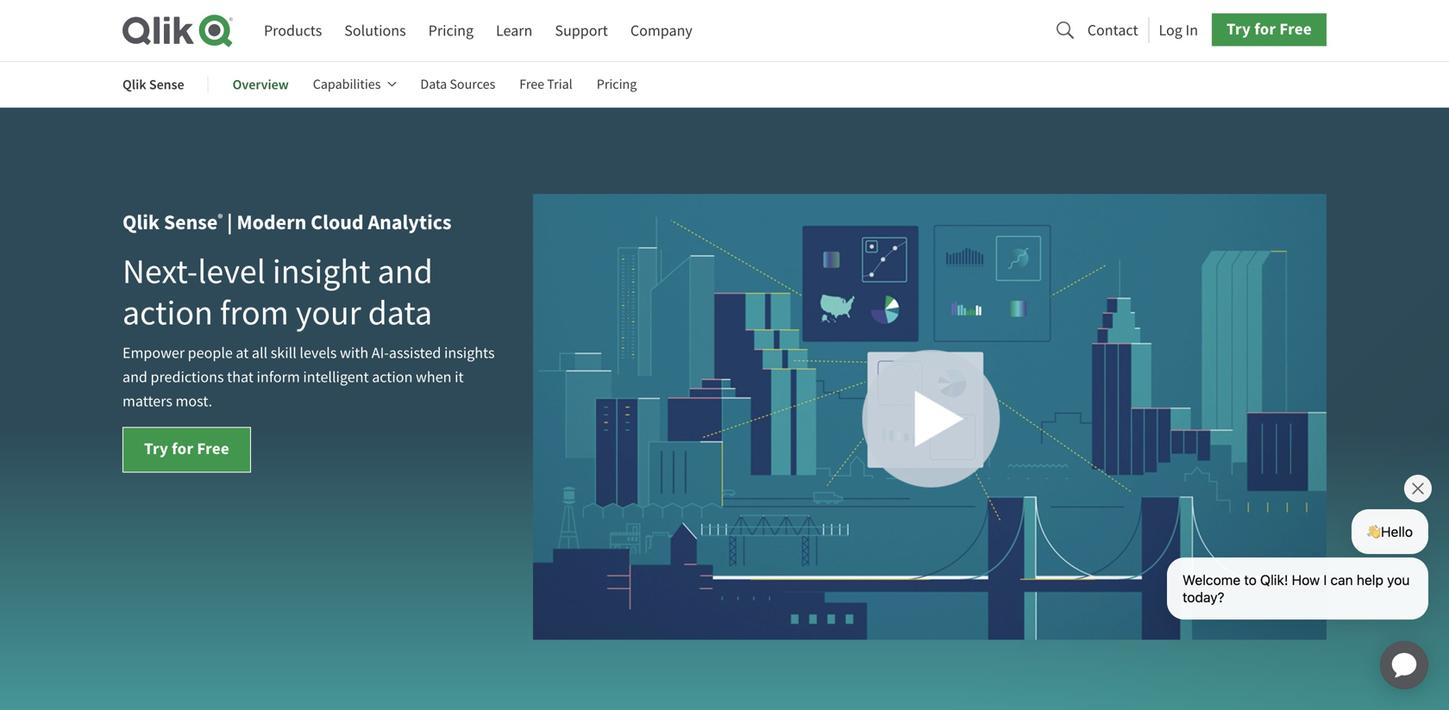 Task type: vqa. For each thing, say whether or not it's contained in the screenshot.
NEXT
no



Task type: describe. For each thing, give the bounding box(es) containing it.
skill
[[271, 343, 297, 363]]

capabilities link
[[313, 64, 396, 105]]

2 vertical spatial free
[[197, 438, 229, 460]]

at
[[236, 343, 249, 363]]

overview link
[[233, 64, 289, 105]]

0 vertical spatial and
[[377, 250, 433, 294]]

solutions link
[[344, 15, 406, 47]]

go to the home page. image
[[122, 14, 233, 47]]

log
[[1159, 20, 1182, 40]]

next-level insight and action from your data empower people at all skill levels with ai-assisted insights and predictions that inform intelligent action when it matters most.
[[122, 250, 495, 411]]

log in
[[1159, 20, 1198, 40]]

your
[[296, 292, 361, 336]]

free trial link
[[519, 64, 573, 105]]

products
[[264, 21, 322, 41]]

insights
[[444, 343, 495, 363]]

try inside the qlik main element
[[1227, 18, 1251, 40]]

when
[[416, 367, 452, 387]]

for for the try for free link to the right
[[1254, 18, 1276, 40]]

support link
[[555, 15, 608, 47]]

sense for qlik sense ® | modern cloud analytics
[[164, 209, 218, 236]]

assisted
[[389, 343, 441, 363]]

levels
[[300, 343, 337, 363]]

free inside the qlik main element
[[1279, 18, 1312, 40]]

overview
[[233, 76, 289, 94]]

try for free inside the qlik main element
[[1227, 18, 1312, 40]]

®
[[218, 211, 223, 226]]

contact
[[1087, 20, 1138, 40]]

learn link
[[496, 15, 533, 47]]

predictions
[[151, 367, 224, 387]]

intelligent
[[303, 367, 369, 387]]

level
[[198, 250, 266, 294]]

data sources link
[[420, 64, 495, 105]]

modern
[[237, 209, 307, 236]]

solutions
[[344, 21, 406, 41]]

|
[[227, 209, 233, 236]]

data sources
[[420, 76, 495, 93]]

people
[[188, 343, 233, 363]]

qlik sense
[[122, 76, 184, 94]]

1 vertical spatial try for free link
[[122, 427, 251, 473]]

log in link
[[1159, 15, 1198, 44]]

0 horizontal spatial action
[[122, 292, 213, 336]]

all
[[252, 343, 268, 363]]

0 horizontal spatial try for free
[[144, 438, 229, 460]]

data
[[368, 292, 432, 336]]

next-
[[122, 250, 198, 294]]

qlik for qlik sense ® | modern cloud analytics
[[122, 209, 160, 236]]

empower
[[122, 343, 185, 363]]

that
[[227, 367, 253, 387]]



Task type: locate. For each thing, give the bounding box(es) containing it.
qlik
[[122, 76, 146, 94], [122, 209, 160, 236]]

products link
[[264, 15, 322, 47]]

1 vertical spatial for
[[172, 438, 193, 460]]

try for free right in on the top right of page
[[1227, 18, 1312, 40]]

menu bar inside the qlik main element
[[264, 15, 692, 47]]

free trial
[[519, 76, 573, 93]]

try for free link right in on the top right of page
[[1212, 13, 1327, 46]]

contact link
[[1087, 15, 1138, 44]]

pricing link
[[428, 15, 474, 47], [597, 64, 637, 105]]

qlik down go to the home page. image on the top left
[[122, 76, 146, 94]]

0 vertical spatial sense
[[149, 76, 184, 94]]

1 vertical spatial try for free
[[144, 438, 229, 460]]

for
[[1254, 18, 1276, 40], [172, 438, 193, 460]]

for right in on the top right of page
[[1254, 18, 1276, 40]]

sources
[[450, 76, 495, 93]]

try for free link
[[1212, 13, 1327, 46], [122, 427, 251, 473]]

pricing up 'data sources'
[[428, 21, 474, 41]]

pricing inside the qlik main element
[[428, 21, 474, 41]]

menu bar
[[264, 15, 692, 47], [122, 64, 661, 105]]

0 vertical spatial action
[[122, 292, 213, 336]]

for down the most.
[[172, 438, 193, 460]]

1 vertical spatial menu bar
[[122, 64, 661, 105]]

watch video: qlik sense image
[[533, 194, 1327, 640]]

menu bar containing products
[[264, 15, 692, 47]]

try for free link down the most.
[[122, 427, 251, 473]]

pricing link up 'data sources'
[[428, 15, 474, 47]]

try right in on the top right of page
[[1227, 18, 1251, 40]]

analytics
[[368, 209, 452, 236]]

for inside the qlik main element
[[1254, 18, 1276, 40]]

try down matters
[[144, 438, 168, 460]]

0 vertical spatial pricing
[[428, 21, 474, 41]]

with
[[340, 343, 368, 363]]

0 horizontal spatial try
[[144, 438, 168, 460]]

pricing link inside the qlik main element
[[428, 15, 474, 47]]

0 vertical spatial for
[[1254, 18, 1276, 40]]

1 horizontal spatial and
[[377, 250, 433, 294]]

insight
[[272, 250, 371, 294]]

0 vertical spatial menu bar
[[264, 15, 692, 47]]

qlik sense ® | modern cloud analytics
[[122, 209, 452, 236]]

menu bar down solutions link
[[122, 64, 661, 105]]

2 horizontal spatial free
[[1279, 18, 1312, 40]]

0 horizontal spatial and
[[122, 367, 147, 387]]

1 horizontal spatial try for free
[[1227, 18, 1312, 40]]

1 vertical spatial pricing link
[[597, 64, 637, 105]]

1 horizontal spatial free
[[519, 76, 544, 93]]

1 vertical spatial try
[[144, 438, 168, 460]]

and
[[377, 250, 433, 294], [122, 367, 147, 387]]

from
[[220, 292, 289, 336]]

and up matters
[[122, 367, 147, 387]]

inform
[[257, 367, 300, 387]]

qlik main element
[[264, 13, 1327, 47]]

capabilities
[[313, 76, 381, 93]]

ai-
[[372, 343, 389, 363]]

1 vertical spatial free
[[519, 76, 544, 93]]

pricing
[[428, 21, 474, 41], [597, 76, 637, 93]]

sense inside qlik sense link
[[149, 76, 184, 94]]

action down ai-
[[372, 367, 413, 387]]

sense
[[149, 76, 184, 94], [164, 209, 218, 236]]

sense down go to the home page. image on the top left
[[149, 76, 184, 94]]

in
[[1186, 20, 1198, 40]]

sense for qlik sense
[[149, 76, 184, 94]]

0 horizontal spatial pricing
[[428, 21, 474, 41]]

1 qlik from the top
[[122, 76, 146, 94]]

cloud
[[311, 209, 364, 236]]

0 horizontal spatial pricing link
[[428, 15, 474, 47]]

1 vertical spatial qlik
[[122, 209, 160, 236]]

it
[[455, 367, 464, 387]]

data
[[420, 76, 447, 93]]

action
[[122, 292, 213, 336], [372, 367, 413, 387]]

and down analytics
[[377, 250, 433, 294]]

company
[[630, 21, 692, 41]]

0 vertical spatial try for free
[[1227, 18, 1312, 40]]

try for free down the most.
[[144, 438, 229, 460]]

qlik sense link
[[122, 64, 184, 105]]

1 vertical spatial sense
[[164, 209, 218, 236]]

1 vertical spatial and
[[122, 367, 147, 387]]

0 horizontal spatial for
[[172, 438, 193, 460]]

qlik up next-
[[122, 209, 160, 236]]

1 horizontal spatial pricing link
[[597, 64, 637, 105]]

pricing right trial
[[597, 76, 637, 93]]

0 horizontal spatial free
[[197, 438, 229, 460]]

action up empower
[[122, 292, 213, 336]]

support
[[555, 21, 608, 41]]

menu bar containing qlik sense
[[122, 64, 661, 105]]

matters
[[122, 392, 172, 411]]

1 horizontal spatial pricing
[[597, 76, 637, 93]]

trial
[[547, 76, 573, 93]]

pricing for the pricing "link" inside the qlik main element
[[428, 21, 474, 41]]

1 horizontal spatial for
[[1254, 18, 1276, 40]]

free inside menu bar
[[519, 76, 544, 93]]

company link
[[630, 15, 692, 47]]

1 horizontal spatial try
[[1227, 18, 1251, 40]]

1 vertical spatial action
[[372, 367, 413, 387]]

2 qlik from the top
[[122, 209, 160, 236]]

0 vertical spatial free
[[1279, 18, 1312, 40]]

menu bar up sources
[[264, 15, 692, 47]]

try
[[1227, 18, 1251, 40], [144, 438, 168, 460]]

sense left '|'
[[164, 209, 218, 236]]

application
[[1359, 621, 1449, 711]]

learn
[[496, 21, 533, 41]]

0 vertical spatial try
[[1227, 18, 1251, 40]]

1 horizontal spatial action
[[372, 367, 413, 387]]

pricing for right the pricing "link"
[[597, 76, 637, 93]]

1 vertical spatial pricing
[[597, 76, 637, 93]]

0 horizontal spatial try for free link
[[122, 427, 251, 473]]

pricing link right trial
[[597, 64, 637, 105]]

0 vertical spatial qlik
[[122, 76, 146, 94]]

0 vertical spatial try for free link
[[1212, 13, 1327, 46]]

0 vertical spatial pricing link
[[428, 15, 474, 47]]

1 horizontal spatial try for free link
[[1212, 13, 1327, 46]]

most.
[[176, 392, 212, 411]]

for for the bottom the try for free link
[[172, 438, 193, 460]]

qlik for qlik sense
[[122, 76, 146, 94]]

free
[[1279, 18, 1312, 40], [519, 76, 544, 93], [197, 438, 229, 460]]

try for free
[[1227, 18, 1312, 40], [144, 438, 229, 460]]



